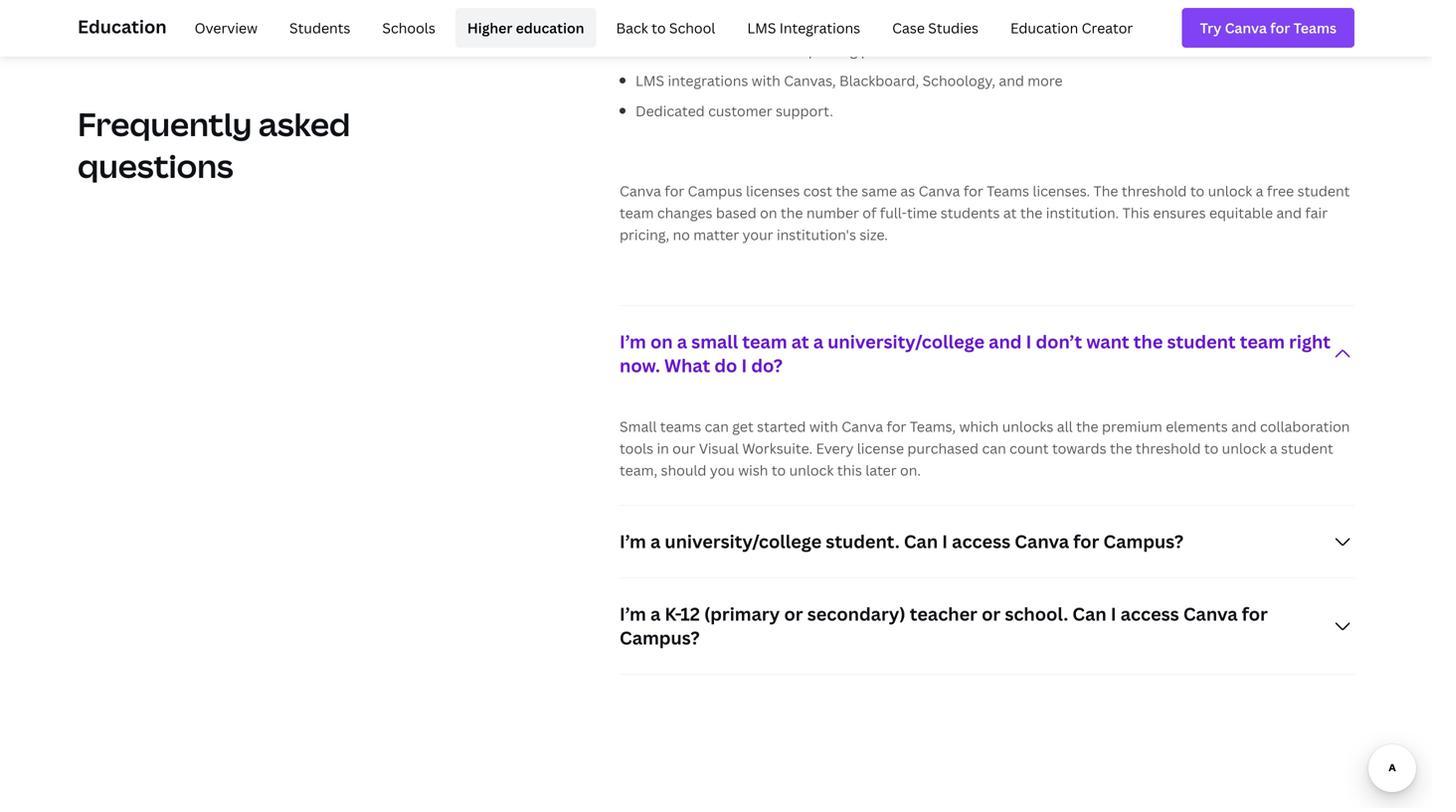 Task type: locate. For each thing, give the bounding box(es) containing it.
a inside small teams can get started with canva for teams, which unlocks all the premium elements and collaboration tools in our visual worksuite. every license purchased can count towards the threshold to unlock a student team, should you wish to unlock this later on.
[[1270, 439, 1278, 458]]

0 vertical spatial i'm
[[620, 330, 647, 354]]

1 vertical spatial campus?
[[620, 626, 700, 651]]

premium
[[1102, 417, 1163, 436]]

i'm for i'm a k-12 (primary or secondary) teacher or school. can i access canva for campus?
[[620, 602, 647, 627]]

or left school.
[[982, 602, 1001, 627]]

no
[[673, 225, 690, 244]]

1 horizontal spatial or
[[982, 602, 1001, 627]]

student
[[802, 11, 855, 30], [1298, 182, 1351, 200], [1168, 330, 1236, 354], [1282, 439, 1334, 458]]

teacher
[[910, 602, 978, 627]]

and left don't
[[989, 330, 1022, 354]]

2 vertical spatial unlock
[[790, 461, 834, 480]]

menu bar
[[175, 8, 1146, 48]]

0 horizontal spatial can
[[904, 530, 938, 554]]

student.
[[826, 530, 900, 554]]

unlock up equitable
[[1209, 182, 1253, 200]]

student inside the canva for campus licenses cost the same as canva for teams licenses. the threshold to unlock a free student team changes based on the number of full-time students at the institution. this ensures equitable and fair pricing, no matter your institution's size.
[[1298, 182, 1351, 200]]

university/college down wish at the right bottom of the page
[[665, 530, 822, 554]]

12
[[681, 602, 700, 627]]

on inside i'm on a small team at a university/college and i don't want the student team right now. what do i do?
[[651, 330, 673, 354]]

1 or from the left
[[785, 602, 804, 627]]

0 horizontal spatial team
[[620, 203, 654, 222]]

and inside small teams can get started with canva for teams, which unlocks all the premium elements and collaboration tools in our visual worksuite. every license purchased can count towards the threshold to unlock a student team, should you wish to unlock this later on.
[[1232, 417, 1257, 436]]

do?
[[752, 354, 783, 378]]

for
[[716, 11, 736, 30], [665, 182, 685, 200], [964, 182, 984, 200], [887, 417, 907, 436], [1074, 530, 1100, 554], [1243, 602, 1269, 627]]

university/college
[[828, 330, 985, 354], [665, 530, 822, 554]]

back to school
[[616, 18, 716, 37]]

higher
[[467, 18, 513, 37]]

i
[[1026, 330, 1032, 354], [742, 354, 747, 378], [943, 530, 948, 554], [1111, 602, 1117, 627]]

2 horizontal spatial team
[[1241, 330, 1286, 354]]

unlock down elements
[[1223, 439, 1267, 458]]

right
[[1290, 330, 1331, 354]]

education creator link
[[999, 8, 1146, 48]]

1 vertical spatial unlock
[[1223, 439, 1267, 458]]

the right all at the bottom
[[1077, 417, 1099, 436]]

more
[[1028, 71, 1063, 90]]

or right (primary at the bottom of the page
[[785, 602, 804, 627]]

i'm down team,
[[620, 530, 647, 554]]

can inside i'm a k-12 (primary or secondary) teacher or school. can i access canva for campus?
[[1073, 602, 1107, 627]]

3 i'm from the top
[[620, 602, 647, 627]]

on
[[760, 203, 778, 222], [651, 330, 673, 354]]

licenses
[[746, 182, 800, 200]]

menu bar inside the education element
[[175, 8, 1146, 48]]

i up teacher
[[943, 530, 948, 554]]

lms integrations
[[748, 18, 861, 37]]

your
[[743, 225, 774, 244]]

higher education
[[467, 18, 585, 37]]

now.
[[620, 354, 661, 378]]

2 vertical spatial i'm
[[620, 602, 647, 627]]

a inside the canva for campus licenses cost the same as canva for teams licenses. the threshold to unlock a free student team changes based on the number of full-time students at the institution. this ensures equitable and fair pricing, no matter your institution's size.
[[1256, 182, 1264, 200]]

1 horizontal spatial access
[[952, 530, 1011, 554]]

0 horizontal spatial at
[[792, 330, 810, 354]]

access for student
[[858, 11, 903, 30]]

can up visual
[[705, 417, 729, 436]]

team right "do"
[[743, 330, 788, 354]]

ensures
[[1154, 203, 1207, 222]]

campus?
[[1104, 530, 1184, 554], [620, 626, 700, 651]]

a inside i'm a k-12 (primary or secondary) teacher or school. can i access canva for campus?
[[651, 602, 661, 627]]

2 i'm from the top
[[620, 530, 647, 554]]

frequently asked questions
[[78, 102, 351, 188]]

a down team,
[[651, 530, 661, 554]]

i inside i'm a k-12 (primary or secondary) teacher or school. can i access canva for campus?
[[1111, 602, 1117, 627]]

to right back
[[652, 18, 666, 37]]

0 horizontal spatial access
[[858, 11, 903, 30]]

1 vertical spatial lms
[[636, 71, 665, 90]]

1 vertical spatial university/college
[[665, 530, 822, 554]]

i'm a k-12 (primary or secondary) teacher or school. can i access canva for campus? button
[[620, 579, 1355, 675]]

to down elements
[[1205, 439, 1219, 458]]

lms inside menu bar
[[748, 18, 777, 37]]

staff
[[740, 11, 770, 30]]

at down teams
[[1004, 203, 1017, 222]]

with up the 'every'
[[810, 417, 839, 436]]

access for i
[[952, 530, 1011, 554]]

1 horizontal spatial with
[[810, 417, 839, 436]]

0 vertical spatial threshold
[[1122, 182, 1187, 200]]

unlock down the 'every'
[[790, 461, 834, 480]]

and down "free"
[[1277, 203, 1302, 222]]

1 vertical spatial can
[[983, 439, 1007, 458]]

the right "want"
[[1134, 330, 1164, 354]]

higher education link
[[456, 8, 597, 48]]

0 vertical spatial lms
[[748, 18, 777, 37]]

number
[[807, 203, 860, 222]]

0 vertical spatial at
[[1004, 203, 1017, 222]]

team
[[620, 203, 654, 222], [743, 330, 788, 354], [1241, 330, 1286, 354]]

1 horizontal spatial team
[[743, 330, 788, 354]]

as
[[901, 182, 916, 200]]

i'm inside dropdown button
[[620, 530, 647, 554]]

admin
[[721, 41, 763, 60]]

for inside small teams can get started with canva for teams, which unlocks all the premium elements and collaboration tools in our visual worksuite. every license purchased can count towards the threshold to unlock a student team, should you wish to unlock this later on.
[[887, 417, 907, 436]]

can
[[904, 530, 938, 554], [1073, 602, 1107, 627]]

the down premium
[[1110, 439, 1133, 458]]

cost
[[804, 182, 833, 200]]

questions
[[78, 144, 233, 188]]

1 vertical spatial can
[[1073, 602, 1107, 627]]

university/college inside i'm on a small team at a university/college and i don't want the student team right now. what do i do?
[[828, 330, 985, 354]]

a left the k-
[[651, 602, 661, 627]]

for inside i'm a k-12 (primary or secondary) teacher or school. can i access canva for campus?
[[1243, 602, 1269, 627]]

small
[[692, 330, 739, 354]]

i'm left 'what'
[[620, 330, 647, 354]]

blackboard,
[[840, 71, 920, 90]]

student down collaboration on the bottom of the page
[[1282, 439, 1334, 458]]

licenses.
[[1033, 182, 1091, 200]]

overview
[[195, 18, 258, 37]]

i'm for i'm on a small team at a university/college and i don't want the student team right now. what do i do?
[[620, 330, 647, 354]]

lms up admin
[[748, 18, 777, 37]]

1 vertical spatial i'm
[[620, 530, 647, 554]]

i'm inside i'm a k-12 (primary or secondary) teacher or school. can i access canva for campus?
[[620, 602, 647, 627]]

the
[[836, 182, 859, 200], [781, 203, 803, 222], [1021, 203, 1043, 222], [1134, 330, 1164, 354], [1077, 417, 1099, 436], [1110, 439, 1133, 458]]

0 horizontal spatial or
[[785, 602, 804, 627]]

case studies
[[893, 18, 979, 37]]

on down licenses
[[760, 203, 778, 222]]

get
[[733, 417, 754, 436]]

can right school.
[[1073, 602, 1107, 627]]

0 horizontal spatial on
[[651, 330, 673, 354]]

team,
[[620, 461, 658, 480]]

asked
[[259, 102, 351, 146]]

should
[[661, 461, 707, 480]]

0 vertical spatial campus?
[[1104, 530, 1184, 554]]

1 horizontal spatial at
[[1004, 203, 1017, 222]]

0 vertical spatial university/college
[[828, 330, 985, 354]]

access inside dropdown button
[[952, 530, 1011, 554]]

can inside dropdown button
[[904, 530, 938, 554]]

1 vertical spatial threshold
[[1136, 439, 1202, 458]]

2 vertical spatial access
[[1121, 602, 1180, 627]]

institution's
[[777, 225, 857, 244]]

1 horizontal spatial on
[[760, 203, 778, 222]]

visual
[[699, 439, 739, 458]]

i right school.
[[1111, 602, 1117, 627]]

unlock
[[1209, 182, 1253, 200], [1223, 439, 1267, 458], [790, 461, 834, 480]]

student up elements
[[1168, 330, 1236, 354]]

canva
[[620, 182, 662, 200], [919, 182, 961, 200], [842, 417, 884, 436], [1015, 530, 1070, 554], [1184, 602, 1238, 627]]

0 horizontal spatial education
[[78, 14, 167, 39]]

0 horizontal spatial lms
[[636, 71, 665, 90]]

1 vertical spatial at
[[792, 330, 810, 354]]

creator
[[1082, 18, 1134, 37]]

on inside the canva for campus licenses cost the same as canva for teams licenses. the threshold to unlock a free student team changes based on the number of full-time students at the institution. this ensures equitable and fair pricing, no matter your institution's size.
[[760, 203, 778, 222]]

student up fair
[[1298, 182, 1351, 200]]

and inside i'm on a small team at a university/college and i don't want the student team right now. what do i do?
[[989, 330, 1022, 354]]

student up reporting on the top
[[802, 11, 855, 30]]

1 horizontal spatial can
[[983, 439, 1007, 458]]

team up pricing,
[[620, 203, 654, 222]]

1 horizontal spatial can
[[1073, 602, 1107, 627]]

purchased
[[908, 439, 979, 458]]

i left don't
[[1026, 330, 1032, 354]]

0 horizontal spatial university/college
[[665, 530, 822, 554]]

education
[[78, 14, 167, 39], [1011, 18, 1079, 37]]

wish
[[739, 461, 769, 480]]

1 vertical spatial with
[[810, 417, 839, 436]]

0 vertical spatial can
[[705, 417, 729, 436]]

teams
[[660, 417, 702, 436]]

1 horizontal spatial campus?
[[1104, 530, 1184, 554]]

1 horizontal spatial university/college
[[828, 330, 985, 354]]

a
[[1256, 182, 1264, 200], [677, 330, 688, 354], [814, 330, 824, 354], [1270, 439, 1278, 458], [651, 530, 661, 554], [651, 602, 661, 627]]

menu bar containing overview
[[175, 8, 1146, 48]]

i'm a university/college student. can i access canva for campus? button
[[620, 506, 1355, 578]]

i'm left the k-
[[620, 602, 647, 627]]

i'm inside i'm on a small team at a university/college and i don't want the student team right now. what do i do?
[[620, 330, 647, 354]]

to inside the canva for campus licenses cost the same as canva for teams licenses. the threshold to unlock a free student team changes based on the number of full-time students at the institution. this ensures equitable and fair pricing, no matter your institution's size.
[[1191, 182, 1205, 200]]

0 horizontal spatial campus?
[[620, 626, 700, 651]]

same
[[862, 182, 898, 200]]

on left small
[[651, 330, 673, 354]]

with down streamlined admin and reporting permissions
[[752, 71, 781, 90]]

a left "free"
[[1256, 182, 1264, 200]]

a down collaboration on the bottom of the page
[[1270, 439, 1278, 458]]

and right elements
[[1232, 417, 1257, 436]]

to up ensures
[[1191, 182, 1205, 200]]

1 i'm from the top
[[620, 330, 647, 354]]

the down teams
[[1021, 203, 1043, 222]]

and down enable sso for staff and student access
[[766, 41, 792, 60]]

1 horizontal spatial lms
[[748, 18, 777, 37]]

threshold down elements
[[1136, 439, 1202, 458]]

can right the student.
[[904, 530, 938, 554]]

access
[[858, 11, 903, 30], [952, 530, 1011, 554], [1121, 602, 1180, 627]]

lms integrations link
[[736, 8, 873, 48]]

0 vertical spatial can
[[904, 530, 938, 554]]

1 vertical spatial access
[[952, 530, 1011, 554]]

education inside education creator link
[[1011, 18, 1079, 37]]

permissions
[[861, 41, 943, 60]]

lms up dedicated
[[636, 71, 665, 90]]

0 horizontal spatial with
[[752, 71, 781, 90]]

threshold up this on the top right of the page
[[1122, 182, 1187, 200]]

1 horizontal spatial education
[[1011, 18, 1079, 37]]

2 horizontal spatial access
[[1121, 602, 1180, 627]]

university/college up teams,
[[828, 330, 985, 354]]

teams,
[[910, 417, 956, 436]]

team left right
[[1241, 330, 1286, 354]]

1 vertical spatial on
[[651, 330, 673, 354]]

i'm a k-12 (primary or secondary) teacher or school. can i access canva for campus?
[[620, 602, 1269, 651]]

0 vertical spatial access
[[858, 11, 903, 30]]

canva inside dropdown button
[[1015, 530, 1070, 554]]

threshold inside the canva for campus licenses cost the same as canva for teams licenses. the threshold to unlock a free student team changes based on the number of full-time students at the institution. this ensures equitable and fair pricing, no matter your institution's size.
[[1122, 182, 1187, 200]]

matter
[[694, 225, 740, 244]]

at right do?
[[792, 330, 810, 354]]

0 vertical spatial on
[[760, 203, 778, 222]]

can down which
[[983, 439, 1007, 458]]

back to school link
[[604, 8, 728, 48]]

dedicated customer support.
[[636, 102, 834, 120]]

lms
[[748, 18, 777, 37], [636, 71, 665, 90]]

0 vertical spatial unlock
[[1209, 182, 1253, 200]]

want
[[1087, 330, 1130, 354]]

with
[[752, 71, 781, 90], [810, 417, 839, 436]]

lms integrations with canvas, blackboard, schoology, and more
[[636, 71, 1063, 90]]

campus? inside i'm a university/college student. can i access canva for campus? dropdown button
[[1104, 530, 1184, 554]]



Task type: describe. For each thing, give the bounding box(es) containing it.
later
[[866, 461, 897, 480]]

customer
[[709, 102, 773, 120]]

based
[[716, 203, 757, 222]]

count
[[1010, 439, 1049, 458]]

case
[[893, 18, 925, 37]]

small teams can get started with canva for teams, which unlocks all the premium elements and collaboration tools in our visual worksuite. every license purchased can count towards the threshold to unlock a student team, should you wish to unlock this later on.
[[620, 417, 1351, 480]]

this
[[838, 461, 862, 480]]

license
[[857, 439, 905, 458]]

towards
[[1053, 439, 1107, 458]]

(primary
[[704, 602, 780, 627]]

integrations
[[780, 18, 861, 37]]

access inside i'm a k-12 (primary or secondary) teacher or school. can i access canva for campus?
[[1121, 602, 1180, 627]]

sso
[[685, 11, 713, 30]]

campus
[[688, 182, 743, 200]]

case studies link
[[881, 8, 991, 48]]

a right do?
[[814, 330, 824, 354]]

i right "do"
[[742, 354, 747, 378]]

education
[[516, 18, 585, 37]]

i inside dropdown button
[[943, 530, 948, 554]]

the down licenses
[[781, 203, 803, 222]]

with inside small teams can get started with canva for teams, which unlocks all the premium elements and collaboration tools in our visual worksuite. every license purchased can count towards the threshold to unlock a student team, should you wish to unlock this later on.
[[810, 417, 839, 436]]

institution.
[[1046, 203, 1120, 222]]

support.
[[776, 102, 834, 120]]

our
[[673, 439, 696, 458]]

free
[[1268, 182, 1295, 200]]

streamlined admin and reporting permissions
[[636, 41, 943, 60]]

teams
[[987, 182, 1030, 200]]

education creator
[[1011, 18, 1134, 37]]

university/college inside dropdown button
[[665, 530, 822, 554]]

back
[[616, 18, 649, 37]]

this
[[1123, 203, 1150, 222]]

you
[[710, 461, 735, 480]]

threshold inside small teams can get started with canva for teams, which unlocks all the premium elements and collaboration tools in our visual worksuite. every license purchased can count towards the threshold to unlock a student team, should you wish to unlock this later on.
[[1136, 439, 1202, 458]]

school.
[[1005, 602, 1069, 627]]

schools link
[[371, 8, 448, 48]]

studies
[[929, 18, 979, 37]]

lms for lms integrations with canvas, blackboard, schoology, and more
[[636, 71, 665, 90]]

enable sso for staff and student access
[[636, 11, 903, 30]]

education element
[[78, 0, 1355, 56]]

frequently
[[78, 102, 252, 146]]

the inside i'm on a small team at a university/college and i don't want the student team right now. what do i do?
[[1134, 330, 1164, 354]]

every
[[816, 439, 854, 458]]

at inside the canva for campus licenses cost the same as canva for teams licenses. the threshold to unlock a free student team changes based on the number of full-time students at the institution. this ensures equitable and fair pricing, no matter your institution's size.
[[1004, 203, 1017, 222]]

fair
[[1306, 203, 1328, 222]]

schools
[[382, 18, 436, 37]]

canvas,
[[784, 71, 836, 90]]

do
[[715, 354, 738, 378]]

i'm on a small team at a university/college and i don't want the student team right now. what do i do? button
[[620, 306, 1355, 402]]

the
[[1094, 182, 1119, 200]]

canva inside small teams can get started with canva for teams, which unlocks all the premium elements and collaboration tools in our visual worksuite. every license purchased can count towards the threshold to unlock a student team, should you wish to unlock this later on.
[[842, 417, 884, 436]]

0 horizontal spatial can
[[705, 417, 729, 436]]

to inside the education element
[[652, 18, 666, 37]]

team inside the canva for campus licenses cost the same as canva for teams licenses. the threshold to unlock a free student team changes based on the number of full-time students at the institution. this ensures equitable and fair pricing, no matter your institution's size.
[[620, 203, 654, 222]]

don't
[[1036, 330, 1083, 354]]

integrations
[[668, 71, 749, 90]]

a left small
[[677, 330, 688, 354]]

dedicated
[[636, 102, 705, 120]]

and left more
[[999, 71, 1025, 90]]

students
[[941, 203, 1001, 222]]

which
[[960, 417, 999, 436]]

size.
[[860, 225, 888, 244]]

campus? inside i'm a k-12 (primary or secondary) teacher or school. can i access canva for campus?
[[620, 626, 700, 651]]

and inside the canva for campus licenses cost the same as canva for teams licenses. the threshold to unlock a free student team changes based on the number of full-time students at the institution. this ensures equitable and fair pricing, no matter your institution's size.
[[1277, 203, 1302, 222]]

at inside i'm on a small team at a university/college and i don't want the student team right now. what do i do?
[[792, 330, 810, 354]]

changes
[[658, 203, 713, 222]]

education for education creator
[[1011, 18, 1079, 37]]

unlock inside the canva for campus licenses cost the same as canva for teams licenses. the threshold to unlock a free student team changes based on the number of full-time students at the institution. this ensures equitable and fair pricing, no matter your institution's size.
[[1209, 182, 1253, 200]]

i'm a university/college student. can i access canva for campus?
[[620, 530, 1184, 554]]

for inside dropdown button
[[1074, 530, 1100, 554]]

full-
[[880, 203, 907, 222]]

tools
[[620, 439, 654, 458]]

lms for lms integrations
[[748, 18, 777, 37]]

time
[[907, 203, 938, 222]]

canva inside i'm a k-12 (primary or secondary) teacher or school. can i access canva for campus?
[[1184, 602, 1238, 627]]

to down worksuite.
[[772, 461, 786, 480]]

0 vertical spatial with
[[752, 71, 781, 90]]

small
[[620, 417, 657, 436]]

student inside i'm on a small team at a university/college and i don't want the student team right now. what do i do?
[[1168, 330, 1236, 354]]

of
[[863, 203, 877, 222]]

student inside small teams can get started with canva for teams, which unlocks all the premium elements and collaboration tools in our visual worksuite. every license purchased can count towards the threshold to unlock a student team, should you wish to unlock this later on.
[[1282, 439, 1334, 458]]

collaboration
[[1261, 417, 1351, 436]]

the up the number
[[836, 182, 859, 200]]

students link
[[278, 8, 363, 48]]

2 or from the left
[[982, 602, 1001, 627]]

a inside dropdown button
[[651, 530, 661, 554]]

reporting
[[795, 41, 858, 60]]

unlocks
[[1003, 417, 1054, 436]]

what
[[665, 354, 711, 378]]

equitable
[[1210, 203, 1274, 222]]

canva for campus licenses cost the same as canva for teams licenses. the threshold to unlock a free student team changes based on the number of full-time students at the institution. this ensures equitable and fair pricing, no matter your institution's size.
[[620, 182, 1351, 244]]

secondary)
[[808, 602, 906, 627]]

worksuite.
[[743, 439, 813, 458]]

pricing,
[[620, 225, 670, 244]]

and up streamlined admin and reporting permissions
[[774, 11, 799, 30]]

i'm on a small team at a university/college and i don't want the student team right now. what do i do?
[[620, 330, 1331, 378]]

education for education
[[78, 14, 167, 39]]

streamlined
[[636, 41, 718, 60]]

i'm for i'm a university/college student. can i access canva for campus?
[[620, 530, 647, 554]]

schoology,
[[923, 71, 996, 90]]

k-
[[665, 602, 681, 627]]

in
[[657, 439, 669, 458]]

students
[[290, 18, 351, 37]]

started
[[757, 417, 806, 436]]



Task type: vqa. For each thing, say whether or not it's contained in the screenshot.
intuitive
no



